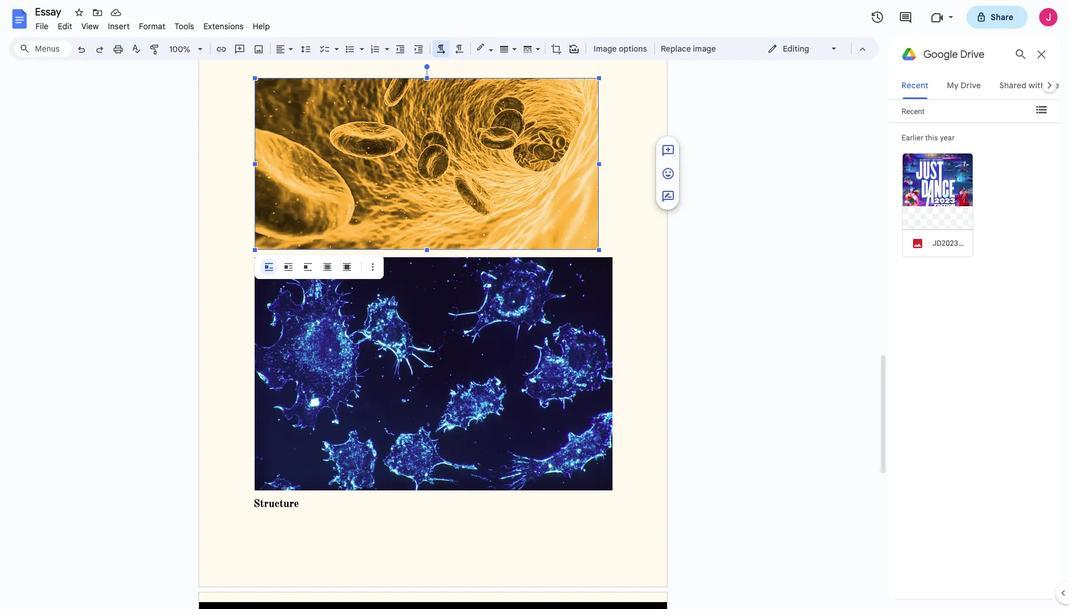 Task type: vqa. For each thing, say whether or not it's contained in the screenshot.
Comfortaa ►
no



Task type: locate. For each thing, give the bounding box(es) containing it.
Wrap text radio
[[280, 259, 297, 276]]

image
[[693, 44, 716, 54]]

editing button
[[759, 40, 846, 57]]

option group
[[260, 259, 356, 276]]

tools
[[175, 21, 194, 32]]

edit
[[58, 21, 72, 32]]

file
[[36, 21, 49, 32]]

tools menu item
[[170, 20, 199, 33]]

toolbar
[[257, 259, 381, 276]]

line & paragraph spacing image
[[299, 41, 312, 57]]

format
[[139, 21, 165, 32]]

Star checkbox
[[71, 5, 87, 21]]

suggest edits image
[[661, 190, 675, 204]]

format menu item
[[134, 20, 170, 33]]

Zoom text field
[[166, 41, 194, 57]]

main toolbar
[[71, 0, 719, 326]]

extensions
[[203, 21, 244, 32]]

application
[[0, 0, 1069, 610]]

menu bar
[[31, 15, 275, 34]]

add comment image
[[661, 144, 675, 158]]

insert image image
[[252, 41, 265, 57]]

share
[[991, 12, 1014, 22]]

view menu item
[[77, 20, 103, 33]]

replace image button
[[657, 40, 719, 57]]

help menu item
[[248, 20, 275, 33]]

menu bar containing file
[[31, 15, 275, 34]]

add emoji reaction image
[[661, 167, 675, 181]]



Task type: describe. For each thing, give the bounding box(es) containing it.
image
[[594, 44, 617, 54]]

In front of text radio
[[338, 259, 356, 276]]

replace
[[661, 44, 691, 54]]

In line radio
[[260, 259, 278, 276]]

Menus field
[[14, 41, 72, 57]]

file menu item
[[31, 20, 53, 33]]

menu bar banner
[[0, 0, 1069, 610]]

help
[[253, 21, 270, 32]]

Zoom field
[[165, 41, 208, 58]]

Break text radio
[[299, 259, 317, 276]]

view
[[81, 21, 99, 32]]

insert
[[108, 21, 130, 32]]

application containing share
[[0, 0, 1069, 610]]

options
[[619, 44, 647, 54]]

image options
[[594, 44, 647, 54]]

mode and view toolbar
[[759, 37, 872, 60]]

Behind text radio
[[319, 259, 336, 276]]

menu bar inside the menu bar banner
[[31, 15, 275, 34]]

extensions menu item
[[199, 20, 248, 33]]

share button
[[966, 6, 1028, 29]]

insert menu item
[[103, 20, 134, 33]]

image options button
[[588, 40, 652, 57]]

Rename text field
[[31, 5, 68, 18]]

edit menu item
[[53, 20, 77, 33]]

checklist menu image
[[332, 41, 339, 45]]

editing
[[783, 44, 809, 54]]

replace image
[[661, 44, 716, 54]]



